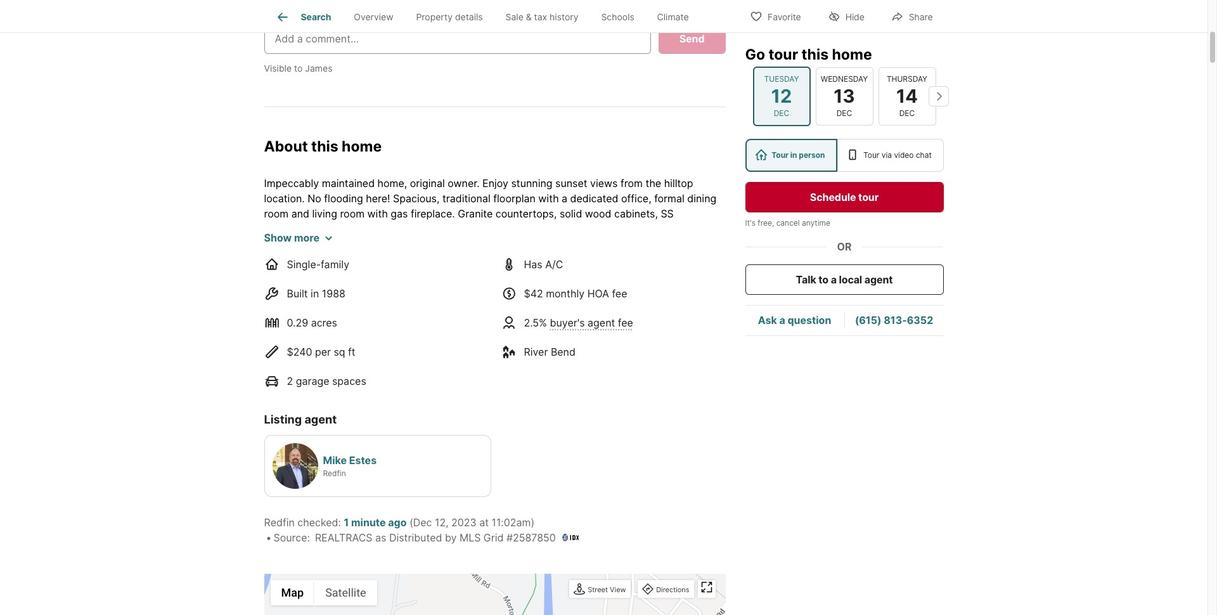 Task type: locate. For each thing, give the bounding box(es) containing it.
to
[[294, 62, 303, 73], [819, 273, 829, 286], [517, 299, 527, 311]]

favorite
[[768, 11, 801, 22]]

agent down shopping
[[588, 317, 615, 329]]

sunny
[[339, 223, 368, 235]]

a up shopping
[[583, 284, 588, 296]]

dec for 14
[[900, 108, 915, 118]]

traditional
[[443, 192, 491, 205]]

dec inside thursday 14 dec
[[900, 108, 915, 118]]

2 vertical spatial to
[[517, 299, 527, 311]]

1 vertical spatial as
[[375, 531, 386, 544]]

agent
[[865, 273, 893, 286], [588, 317, 615, 329], [305, 413, 337, 426]]

boasts
[[490, 238, 522, 251]]

search link
[[275, 10, 331, 25]]

more
[[294, 232, 320, 244]]

the up shower
[[409, 238, 424, 251]]

tuesday
[[764, 74, 799, 84]]

1 vertical spatial to
[[819, 273, 829, 286]]

2 vertical spatial agent
[[305, 413, 337, 426]]

2.5% buyer's agent fee
[[524, 317, 633, 329]]

family
[[321, 258, 349, 271]]

molding,
[[568, 253, 609, 266]]

amazing
[[675, 299, 716, 311]]

ft
[[348, 346, 355, 358]]

dining,
[[529, 299, 561, 311]]

1 vertical spatial fee
[[618, 317, 633, 329]]

0 horizontal spatial bath
[[403, 284, 425, 296]]

to inside talk to a local agent link
[[819, 273, 829, 286]]

14
[[897, 85, 918, 107]]

map region
[[149, 551, 798, 615]]

tour for schedule
[[859, 191, 879, 204]]

2 vertical spatial tour
[[384, 314, 403, 327]]

mike
[[323, 454, 347, 467]]

room up sunny
[[340, 208, 365, 220]]

go tour this home
[[745, 46, 872, 63]]

roof.
[[360, 299, 390, 311]]

bathrooms
[[560, 223, 612, 235]]

tour for tour in person
[[772, 150, 789, 160]]

1 dec from the left
[[774, 108, 790, 118]]

dec inside wednesday 13 dec
[[837, 108, 852, 118]]

close
[[489, 299, 514, 311]]

2 horizontal spatial dec
[[900, 108, 915, 118]]

it's free, cancel anytime
[[745, 218, 831, 228]]

1 horizontal spatial as
[[569, 284, 580, 296]]

anytime
[[802, 218, 831, 228]]

dec
[[774, 108, 790, 118], [837, 108, 852, 118], [900, 108, 915, 118]]

1 horizontal spatial redfin
[[323, 468, 346, 478]]

bath
[[661, 238, 683, 251], [403, 284, 425, 296]]

on
[[394, 238, 406, 251], [516, 268, 528, 281]]

a right ask
[[780, 314, 785, 327]]

show more
[[264, 232, 320, 244]]

0 vertical spatial as
[[569, 284, 580, 296]]

3 dec from the left
[[900, 108, 915, 118]]

new
[[334, 299, 357, 311]]

0 horizontal spatial room
[[264, 208, 289, 220]]

located
[[450, 299, 486, 311]]

1 horizontal spatial agent
[[588, 317, 615, 329]]

12
[[772, 85, 792, 107]]

bath down quartz
[[661, 238, 683, 251]]

room down location.
[[264, 208, 289, 220]]

0 vertical spatial redfin
[[323, 468, 346, 478]]

1 horizontal spatial to
[[517, 299, 527, 311]]

visible to james
[[264, 62, 333, 73]]

0 vertical spatial bath
[[661, 238, 683, 251]]

location.
[[264, 192, 305, 205]]

bath up convenient
[[403, 284, 425, 296]]

tour in person option
[[745, 139, 838, 172]]

1 vertical spatial on
[[516, 268, 528, 281]]

1 horizontal spatial tour
[[769, 46, 798, 63]]

wednesday 13 dec
[[821, 74, 868, 118]]

2 garage spaces
[[287, 375, 366, 388]]

1 tour from the left
[[772, 150, 789, 160]]

0 horizontal spatial on
[[394, 238, 406, 251]]

0 horizontal spatial as
[[375, 531, 386, 544]]

home up maintained
[[342, 137, 382, 155]]

1 horizontal spatial this
[[802, 46, 829, 63]]

tour for tour via video chat
[[864, 150, 880, 160]]

in left person
[[791, 150, 797, 160]]

countertops,
[[496, 208, 557, 220]]

tour inside button
[[859, 191, 879, 204]]

2 tour from the left
[[864, 150, 880, 160]]

$42
[[524, 287, 543, 300]]

to left james
[[294, 62, 303, 73]]

1 room from the left
[[264, 208, 289, 220]]

breakfast
[[371, 223, 416, 235]]

with down stunning
[[539, 192, 559, 205]]

list box
[[745, 139, 944, 172]]

tour left the via
[[864, 150, 880, 160]]

and up molding,
[[593, 238, 611, 251]]

fee for $42 monthly hoa fee
[[612, 287, 627, 300]]

views
[[590, 177, 618, 190]]

share button
[[881, 3, 944, 29]]

0 vertical spatial fee
[[612, 287, 627, 300]]

2 horizontal spatial tour
[[859, 191, 879, 204]]

dec inside tuesday 12 dec
[[774, 108, 790, 118]]

redfin
[[323, 468, 346, 478], [264, 516, 295, 529]]

a left 'local'
[[831, 273, 837, 286]]

2 room from the left
[[340, 208, 365, 220]]

or
[[837, 240, 852, 253]]

tour right schedule
[[859, 191, 879, 204]]

redfin down mike
[[323, 468, 346, 478]]

0 vertical spatial living
[[312, 208, 337, 220]]

1 vertical spatial redfin
[[264, 516, 295, 529]]

dec down "14"
[[900, 108, 915, 118]]

0 horizontal spatial redfin
[[264, 516, 295, 529]]

suite
[[368, 238, 391, 251]]

2587850
[[513, 531, 556, 544]]

home up "wednesday"
[[832, 46, 872, 63]]

0 horizontal spatial this
[[311, 137, 338, 155]]

as inside the impeccably maintained home, original owner. enjoy stunning sunset views from the hilltop location. no flooding here! spacious, traditional floorplan with a dedicated office, formal dining room and living room with gas fireplace. granite countertops, solid wood cabinets, ss appliances and sunny breakfast nook in the kitchen.  updated bathrooms all with quartz countertops. owners suite on the second level boasts walk in closet and a spa like bath with a deep soaking tub, separate shower and double vanities. crown molding, hardwood floors throughout the first floor living areas. custom blinds on all windows. 3 generously sized additional bedrooms and full bath upstairs (1 is currently set up as a media room) garage loft for extra storage. new roof.  convenient located close to dining, shopping and schools. amazing home! check out the 3d tour online!
[[569, 284, 580, 296]]

visible
[[264, 62, 292, 73]]

impeccably
[[264, 177, 319, 190]]

0 horizontal spatial tour
[[772, 150, 789, 160]]

2 horizontal spatial to
[[819, 273, 829, 286]]

1 horizontal spatial living
[[385, 268, 410, 281]]

to inside the impeccably maintained home, original owner. enjoy stunning sunset views from the hilltop location. no flooding here! spacious, traditional floorplan with a dedicated office, formal dining room and living room with gas fireplace. granite countertops, solid wood cabinets, ss appliances and sunny breakfast nook in the kitchen.  updated bathrooms all with quartz countertops. owners suite on the second level boasts walk in closet and a spa like bath with a deep soaking tub, separate shower and double vanities. crown molding, hardwood floors throughout the first floor living areas. custom blinds on all windows. 3 generously sized additional bedrooms and full bath upstairs (1 is currently set up as a media room) garage loft for extra storage. new roof.  convenient located close to dining, shopping and schools. amazing home! check out the 3d tour online!
[[517, 299, 527, 311]]

listing
[[264, 413, 302, 426]]

sale
[[506, 12, 524, 22]]

on down breakfast
[[394, 238, 406, 251]]

property
[[416, 12, 453, 22]]

0 horizontal spatial dec
[[774, 108, 790, 118]]

0 vertical spatial tour
[[769, 46, 798, 63]]

dec for 12
[[774, 108, 790, 118]]

with up 'floors' on the top of the page
[[686, 238, 706, 251]]

ask a question
[[758, 314, 831, 327]]

0 vertical spatial on
[[394, 238, 406, 251]]

listing provided courtesy of realtracs mls image
[[561, 533, 582, 542]]

1 horizontal spatial dec
[[837, 108, 852, 118]]

is
[[480, 284, 488, 296]]

maintained
[[322, 177, 375, 190]]

bedrooms
[[314, 284, 362, 296]]

a up for
[[709, 238, 715, 251]]

to right talk
[[819, 273, 829, 286]]

0 horizontal spatial home
[[342, 137, 382, 155]]

0 horizontal spatial tour
[[384, 314, 403, 327]]

quartz
[[659, 223, 690, 235]]

single-
[[287, 258, 321, 271]]

with
[[539, 192, 559, 205], [367, 208, 388, 220], [636, 223, 656, 235], [686, 238, 706, 251]]

13
[[834, 85, 855, 107]]

this up "wednesday"
[[802, 46, 829, 63]]

as
[[569, 284, 580, 296], [375, 531, 386, 544]]

walk
[[525, 238, 547, 251]]

tour right 3d
[[384, 314, 403, 327]]

a up solid
[[562, 192, 568, 205]]

in up second
[[445, 223, 453, 235]]

free,
[[758, 218, 774, 228]]

0 vertical spatial to
[[294, 62, 303, 73]]

custom
[[445, 268, 482, 281]]

redfin up •
[[264, 516, 295, 529]]

updated
[[516, 223, 557, 235]]

set
[[536, 284, 551, 296]]

on left all
[[516, 268, 528, 281]]

fee down schools.
[[618, 317, 633, 329]]

impeccably maintained home, original owner. enjoy stunning sunset views from the hilltop location. no flooding here! spacious, traditional floorplan with a dedicated office, formal dining room and living room with gas fireplace. granite countertops, solid wood cabinets, ss appliances and sunny breakfast nook in the kitchen.  updated bathrooms all with quartz countertops. owners suite on the second level boasts walk in closet and a spa like bath with a deep soaking tub, separate shower and double vanities. crown molding, hardwood floors throughout the first floor living areas. custom blinds on all windows. 3 generously sized additional bedrooms and full bath upstairs (1 is currently set up as a media room) garage loft for extra storage. new roof.  convenient located close to dining, shopping and schools. amazing home! check out the 3d tour online!
[[264, 177, 724, 327]]

tour up tuesday
[[769, 46, 798, 63]]

tab list
[[264, 0, 711, 32]]

fireplace.
[[411, 208, 455, 220]]

1988
[[322, 287, 346, 300]]

menu bar
[[270, 580, 377, 605]]

1 horizontal spatial tour
[[864, 150, 880, 160]]

1 vertical spatial tour
[[859, 191, 879, 204]]

tour left person
[[772, 150, 789, 160]]

list box containing tour in person
[[745, 139, 944, 172]]

1 horizontal spatial room
[[340, 208, 365, 220]]

this right about
[[311, 137, 338, 155]]

1 vertical spatial agent
[[588, 317, 615, 329]]

for
[[711, 284, 724, 296]]

estes
[[349, 454, 377, 467]]

0.29 acres
[[287, 317, 337, 329]]

as down the minute
[[375, 531, 386, 544]]

the up bedrooms in the left top of the page
[[320, 268, 336, 281]]

2 horizontal spatial agent
[[865, 273, 893, 286]]

as right up at the top of page
[[569, 284, 580, 296]]

Add a comment... text field
[[275, 31, 640, 46]]

mike estes image
[[272, 443, 318, 489]]

tour
[[769, 46, 798, 63], [859, 191, 879, 204], [384, 314, 403, 327]]

to down currently
[[517, 299, 527, 311]]

the left 3d
[[348, 314, 364, 327]]

2 dec from the left
[[837, 108, 852, 118]]

history
[[550, 12, 579, 22]]

1 vertical spatial this
[[311, 137, 338, 155]]

fee down generously
[[612, 287, 627, 300]]

and up roof.
[[365, 284, 383, 296]]

None button
[[753, 66, 811, 126], [816, 67, 873, 126], [879, 67, 936, 126], [753, 66, 811, 126], [816, 67, 873, 126], [879, 67, 936, 126]]

1 horizontal spatial home
[[832, 46, 872, 63]]

schools.
[[632, 299, 672, 311]]

with up like
[[636, 223, 656, 235]]

talk to a local agent
[[796, 273, 893, 286]]

(dec
[[410, 516, 432, 529]]

crown
[[535, 253, 566, 266]]

agent right 'local'
[[865, 273, 893, 286]]

0 horizontal spatial to
[[294, 62, 303, 73]]

redfin inside mike estes redfin
[[323, 468, 346, 478]]

tuesday 12 dec
[[764, 74, 799, 118]]

dec down 12
[[774, 108, 790, 118]]

1 vertical spatial living
[[385, 268, 410, 281]]

enjoy
[[483, 177, 509, 190]]

living down no
[[312, 208, 337, 220]]

813-
[[884, 314, 907, 327]]

dec down 13
[[837, 108, 852, 118]]

living up full
[[385, 268, 410, 281]]

sale & tax history
[[506, 12, 579, 22]]

0 horizontal spatial living
[[312, 208, 337, 220]]

&
[[526, 12, 532, 22]]

(1
[[469, 284, 477, 296]]

agent right "listing"
[[305, 413, 337, 426]]

hide
[[846, 11, 865, 22]]



Task type: describe. For each thing, give the bounding box(es) containing it.
1 vertical spatial home
[[342, 137, 382, 155]]

formal
[[654, 192, 685, 205]]

local
[[839, 273, 862, 286]]

appliances
[[264, 223, 316, 235]]

checked:
[[298, 516, 341, 529]]

a inside talk to a local agent link
[[831, 273, 837, 286]]

additional
[[264, 284, 311, 296]]

hoa
[[588, 287, 609, 300]]

mike estes redfin
[[323, 454, 377, 478]]

acres
[[311, 317, 337, 329]]

favorite button
[[739, 3, 812, 29]]

built in 1988
[[287, 287, 346, 300]]

climate tab
[[646, 2, 700, 32]]

stunning
[[511, 177, 553, 190]]

minute
[[351, 516, 386, 529]]

chat
[[916, 150, 932, 160]]

cabinets,
[[614, 208, 658, 220]]

single-family
[[287, 258, 349, 271]]

listing agent
[[264, 413, 337, 426]]

at
[[479, 516, 489, 529]]

source:
[[274, 531, 310, 544]]

0 vertical spatial home
[[832, 46, 872, 63]]

details
[[455, 12, 483, 22]]

go
[[745, 46, 765, 63]]

tour via video chat option
[[838, 139, 944, 172]]

deep
[[264, 253, 288, 266]]

1 horizontal spatial on
[[516, 268, 528, 281]]

overview
[[354, 12, 394, 22]]

to for talk
[[819, 273, 829, 286]]

person
[[799, 150, 825, 160]]

and up appliances
[[291, 208, 309, 220]]

media
[[591, 284, 620, 296]]

online!
[[406, 314, 437, 327]]

currently
[[491, 284, 533, 296]]

wednesday
[[821, 74, 868, 84]]

satellite
[[325, 586, 366, 599]]

(615)
[[855, 314, 882, 327]]

convenient
[[393, 299, 447, 311]]

per
[[315, 346, 331, 358]]

sunset
[[555, 177, 588, 190]]

video
[[894, 150, 914, 160]]

(615) 813-6352
[[855, 314, 934, 327]]

0 vertical spatial this
[[802, 46, 829, 63]]

mls
[[460, 531, 481, 544]]

send
[[680, 32, 705, 45]]

a left spa
[[614, 238, 620, 251]]

floorplan
[[493, 192, 536, 205]]

tab list containing search
[[264, 0, 711, 32]]

show more button
[[264, 230, 332, 246]]

with down the here! at the left top of the page
[[367, 208, 388, 220]]

buyer's
[[550, 317, 585, 329]]

hardwood
[[612, 253, 660, 266]]

dedicated
[[570, 192, 619, 205]]

river
[[524, 346, 548, 358]]

menu bar containing map
[[270, 580, 377, 605]]

street view button
[[571, 581, 629, 598]]

send button
[[659, 23, 726, 54]]

bend
[[551, 346, 576, 358]]

tour for go
[[769, 46, 798, 63]]

garage
[[654, 284, 689, 296]]

about this home
[[264, 137, 382, 155]]

no
[[308, 192, 321, 205]]

0 horizontal spatial agent
[[305, 413, 337, 426]]

the down granite
[[456, 223, 472, 235]]

check
[[297, 314, 327, 327]]

$240 per sq ft
[[287, 346, 355, 358]]

sized
[[658, 268, 683, 281]]

show
[[264, 232, 292, 244]]

schools
[[601, 12, 635, 22]]

12,
[[435, 516, 449, 529]]

1 vertical spatial bath
[[403, 284, 425, 296]]

out
[[330, 314, 346, 327]]

next image
[[929, 86, 949, 106]]

3d
[[367, 314, 381, 327]]

satellite button
[[315, 580, 377, 605]]

street view
[[588, 585, 626, 594]]

storage.
[[291, 299, 331, 311]]

sale & tax history tab
[[494, 2, 590, 32]]

the right from at the top right
[[646, 177, 661, 190]]

11:02am)
[[492, 516, 535, 529]]

to for visible
[[294, 62, 303, 73]]

nook
[[419, 223, 442, 235]]

and up owners
[[318, 223, 336, 235]]

tub,
[[331, 253, 350, 266]]

fee for 2.5% buyer's agent fee
[[618, 317, 633, 329]]

tour in person
[[772, 150, 825, 160]]

floor
[[360, 268, 382, 281]]

talk to a local agent link
[[745, 264, 944, 295]]

generously
[[602, 268, 655, 281]]

•
[[266, 531, 272, 544]]

soaking
[[291, 253, 328, 266]]

first
[[339, 268, 358, 281]]

and down media
[[611, 299, 629, 311]]

schools tab
[[590, 2, 646, 32]]

throughout
[[264, 268, 317, 281]]

extra
[[264, 299, 289, 311]]

like
[[642, 238, 658, 251]]

overview tab
[[343, 2, 405, 32]]

and down second
[[436, 253, 454, 266]]

in right the built
[[311, 287, 319, 300]]

climate
[[657, 12, 689, 22]]

home!
[[264, 314, 294, 327]]

by
[[445, 531, 457, 544]]

tax
[[534, 12, 547, 22]]

tour inside the impeccably maintained home, original owner. enjoy stunning sunset views from the hilltop location. no flooding here! spacious, traditional floorplan with a dedicated office, formal dining room and living room with gas fireplace. granite countertops, solid wood cabinets, ss appliances and sunny breakfast nook in the kitchen.  updated bathrooms all with quartz countertops. owners suite on the second level boasts walk in closet and a spa like bath with a deep soaking tub, separate shower and double vanities. crown molding, hardwood floors throughout the first floor living areas. custom blinds on all windows. 3 generously sized additional bedrooms and full bath upstairs (1 is currently set up as a media room) garage loft for extra storage. new roof.  convenient located close to dining, shopping and schools. amazing home! check out the 3d tour online!
[[384, 314, 403, 327]]

schedule
[[810, 191, 856, 204]]

thursday
[[887, 74, 928, 84]]

map
[[281, 586, 304, 599]]

closet
[[561, 238, 590, 251]]

a/c
[[545, 258, 563, 271]]

in up crown
[[550, 238, 558, 251]]

schedule tour
[[810, 191, 879, 204]]

in inside option
[[791, 150, 797, 160]]

property details tab
[[405, 2, 494, 32]]

shower
[[398, 253, 433, 266]]

0 vertical spatial agent
[[865, 273, 893, 286]]

1 horizontal spatial bath
[[661, 238, 683, 251]]

has
[[524, 258, 543, 271]]

dec for 13
[[837, 108, 852, 118]]



Task type: vqa. For each thing, say whether or not it's contained in the screenshot.
Dec
yes



